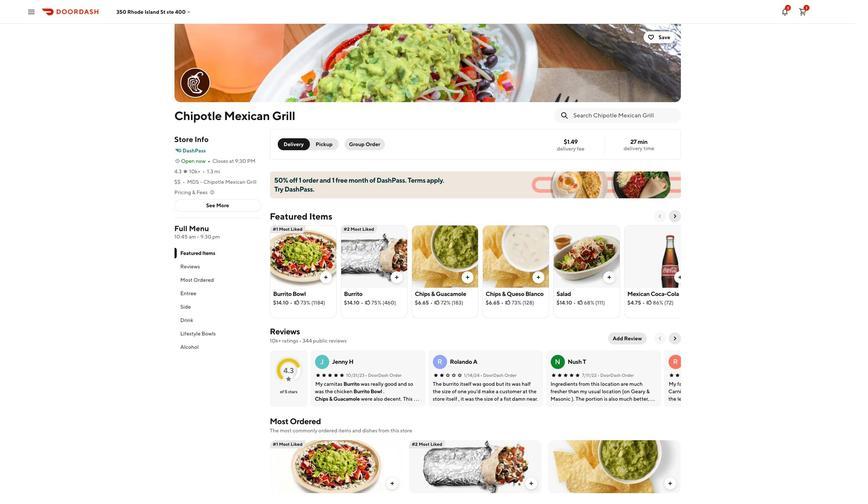 Task type: locate. For each thing, give the bounding box(es) containing it.
chips & queso blanco image
[[483, 225, 549, 288]]

chips & guacamole image
[[412, 225, 478, 288], [548, 441, 681, 494]]

1 horizontal spatial chips & guacamole image
[[548, 441, 681, 494]]

0 horizontal spatial chips & guacamole image
[[412, 225, 478, 288]]

0 horizontal spatial add item to cart image
[[394, 275, 400, 281]]

add item to cart image
[[323, 275, 329, 281], [465, 275, 471, 281], [536, 275, 542, 281], [607, 275, 613, 281], [678, 275, 684, 281], [390, 481, 396, 487]]

burrito bowl image
[[270, 225, 337, 288], [270, 441, 403, 494]]

burrito image for the leftmost add item to cart icon
[[341, 225, 407, 288]]

0 vertical spatial burrito bowl image
[[270, 225, 337, 288]]

0 vertical spatial burrito image
[[341, 225, 407, 288]]

add item to cart image
[[394, 275, 400, 281], [529, 481, 535, 487], [668, 481, 674, 487]]

mexican coca-cola image
[[625, 225, 691, 288]]

chipotle mexican grill image
[[175, 24, 681, 102], [181, 69, 210, 97]]

1 horizontal spatial add item to cart image
[[529, 481, 535, 487]]

0 vertical spatial chips & guacamole image
[[412, 225, 478, 288]]

previous button of carousel image
[[658, 214, 664, 219]]

1 items, open order cart image
[[799, 7, 808, 16]]

2 horizontal spatial add item to cart image
[[668, 481, 674, 487]]

heading
[[270, 211, 333, 222]]

None radio
[[278, 138, 310, 150], [306, 138, 339, 150], [278, 138, 310, 150], [306, 138, 339, 150]]

1 horizontal spatial burrito image
[[409, 441, 542, 494]]

0 horizontal spatial burrito image
[[341, 225, 407, 288]]

burrito image
[[341, 225, 407, 288], [409, 441, 542, 494]]

1 vertical spatial burrito image
[[409, 441, 542, 494]]



Task type: vqa. For each thing, say whether or not it's contained in the screenshot.
Close image
no



Task type: describe. For each thing, give the bounding box(es) containing it.
open menu image
[[27, 7, 36, 16]]

order methods option group
[[278, 138, 339, 150]]

1 vertical spatial chips & guacamole image
[[548, 441, 681, 494]]

next button of carousel image
[[672, 214, 678, 219]]

salad image
[[554, 225, 620, 288]]

Item Search search field
[[574, 112, 675, 120]]

1 vertical spatial burrito bowl image
[[270, 441, 403, 494]]

notification bell image
[[781, 7, 790, 16]]

next image
[[672, 336, 678, 342]]

burrito image for the middle add item to cart icon
[[409, 441, 542, 494]]

previous image
[[658, 336, 664, 342]]



